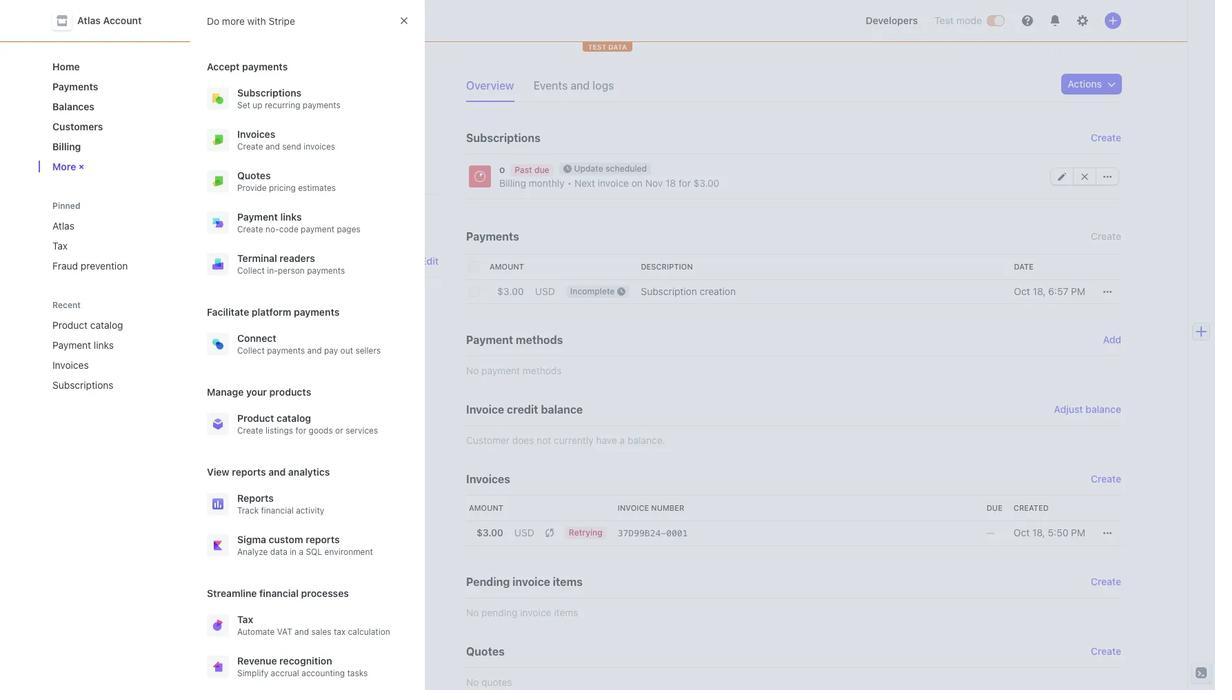 Task type: describe. For each thing, give the bounding box(es) containing it.
3 inside "customers 3 email not provided"
[[218, 90, 230, 113]]

core navigation links element
[[47, 55, 179, 178]]

set
[[237, 100, 250, 110]]

accept payments
[[207, 61, 288, 72]]

test mode
[[935, 14, 982, 26]]

listings
[[266, 426, 293, 436]]

subscription creation link
[[636, 279, 1009, 304]]

0 vertical spatial svg image
[[1058, 173, 1067, 181]]

and inside tax status and ids taxable
[[266, 491, 282, 503]]

subscription
[[641, 286, 697, 297]]

recurring
[[265, 100, 300, 110]]

1 vertical spatial not
[[537, 435, 551, 446]]

oct 18, 5:50 pm link
[[1009, 521, 1091, 546]]

oct for oct 18, 6:57 pm
[[1014, 286, 1031, 297]]

$0.00
[[218, 224, 245, 236]]

update scheduled
[[574, 164, 647, 174]]

product for product catalog
[[52, 319, 88, 331]]

1 vertical spatial usd
[[515, 527, 535, 539]]

product catalog link
[[47, 314, 160, 337]]

services
[[346, 426, 378, 436]]

account inside account details 3
[[218, 311, 255, 323]]

0 vertical spatial usd link
[[530, 279, 561, 304]]

recent
[[52, 300, 81, 310]]

balances link
[[47, 95, 179, 118]]

2023
[[315, 224, 339, 236]]

data
[[608, 43, 627, 51]]

create link for invoices
[[1091, 473, 1122, 486]]

manage your products
[[207, 386, 311, 398]]

payments inside terminal readers collect in-person payments
[[307, 266, 345, 276]]

creation
[[700, 286, 736, 297]]

language english (united states)
[[218, 383, 320, 408]]

5:50
[[1048, 527, 1069, 539]]

sql
[[306, 547, 322, 557]]

edit button
[[421, 255, 439, 269]]

payment inside payment links create no-code payment pages
[[301, 224, 335, 235]]

reports inside sigma custom reports analyze data in a sql environment
[[306, 534, 340, 546]]

events and logs
[[534, 79, 614, 92]]

catalog for product catalog
[[90, 319, 123, 331]]

reports
[[237, 493, 274, 504]]

pay
[[324, 346, 338, 356]]

status inside tax status and ids taxable
[[236, 491, 263, 503]]

18, for 6:57
[[1033, 286, 1046, 297]]

+
[[76, 161, 89, 174]]

1 horizontal spatial svg image
[[1104, 529, 1112, 538]]

reports track financial activity
[[237, 493, 324, 516]]

language
[[218, 383, 262, 394]]

1 vertical spatial items
[[554, 607, 578, 619]]

0 vertical spatial items
[[553, 576, 583, 588]]

view reports and analytics
[[207, 466, 330, 478]]

subscriptions inside subscriptions set up recurring payments
[[237, 87, 302, 99]]

1 vertical spatial subscriptions
[[466, 132, 541, 144]]

more
[[52, 161, 76, 172]]

catalog for product catalog create listings for goods or services
[[277, 413, 311, 424]]

0002
[[267, 434, 288, 444]]

details for account details 3
[[257, 311, 287, 323]]

prevention
[[81, 260, 128, 272]]

tax for tax
[[52, 240, 68, 252]]

2 vertical spatial $3.00
[[477, 527, 504, 539]]

adjust
[[1054, 404, 1083, 415]]

details for billing details
[[247, 347, 277, 358]]

description
[[641, 262, 693, 271]]

close menu image
[[400, 16, 408, 24]]

developers
[[866, 14, 918, 26]]

oct 18, 5:50 pm
[[1014, 527, 1086, 539]]

tax for tax automate vat and sales tax calculation
[[237, 614, 253, 626]]

1 vertical spatial financial
[[259, 588, 299, 600]]

and inside connect collect payments and pay out sellers
[[307, 346, 322, 356]]

actions button
[[1063, 75, 1122, 94]]

no payment methods
[[466, 365, 562, 377]]

oct for oct 18, 5:50 pm
[[1014, 527, 1030, 539]]

or
[[335, 426, 343, 436]]

products
[[269, 386, 311, 398]]

billing for billing
[[52, 141, 81, 152]]

— link
[[982, 521, 1009, 546]]

financial inside "reports track financial activity"
[[261, 506, 294, 516]]

send
[[282, 141, 301, 152]]

subscriptions inside the recent element
[[52, 379, 114, 391]]

0 horizontal spatial customers link
[[47, 115, 179, 138]]

invoice number
[[618, 504, 685, 513]]

invoice up no pending invoice items on the left of the page
[[513, 576, 550, 588]]

english
[[218, 396, 250, 408]]

platform
[[252, 306, 291, 318]]

on
[[632, 177, 643, 189]]

invoice inside next invoice number 37d99b24-0002
[[241, 418, 272, 430]]

overview button
[[466, 75, 523, 102]]

retrying link
[[559, 521, 612, 546]]

nov
[[646, 177, 663, 189]]

1 balance from the left
[[541, 404, 583, 416]]

$3.00 inside list
[[694, 177, 720, 189]]

1 vertical spatial amount
[[469, 504, 504, 513]]

1 vertical spatial usd link
[[509, 521, 540, 546]]

billing for billing monthly • next invoice on nov 18 for $3.00
[[499, 177, 526, 189]]

test
[[588, 43, 607, 51]]

invoice inside list
[[598, 177, 629, 189]]

product for product catalog create listings for goods or services
[[237, 413, 274, 424]]

tax
[[334, 627, 346, 637]]

environment
[[325, 547, 373, 557]]

mode
[[957, 14, 982, 26]]

incomplete
[[570, 286, 615, 297]]

0 vertical spatial $3.00 link
[[484, 279, 530, 304]]

estimates
[[298, 183, 336, 193]]

for inside product catalog create listings for goods or services
[[296, 426, 306, 436]]

tax link
[[47, 235, 179, 257]]

more +
[[52, 161, 89, 174]]

home
[[52, 61, 80, 72]]

balance inside "button"
[[1086, 404, 1122, 415]]

fraud prevention
[[52, 260, 128, 272]]

1 vertical spatial methods
[[523, 365, 562, 377]]

37d99b24- inside 'link'
[[618, 528, 667, 539]]

facilitate
[[207, 306, 249, 318]]

product catalog create listings for goods or services
[[237, 413, 378, 436]]

1 horizontal spatial usd
[[535, 286, 555, 297]]

accrual
[[271, 669, 299, 679]]

taxable
[[218, 505, 252, 516]]

more
[[222, 15, 245, 27]]

and inside tax automate vat and sales tax calculation
[[295, 627, 309, 637]]

due
[[987, 504, 1003, 513]]

in
[[290, 547, 297, 557]]

collect inside terminal readers collect in-person payments
[[237, 266, 265, 276]]

create link for quotes
[[1091, 645, 1122, 659]]

3 no from the top
[[466, 677, 479, 689]]

quotes for quotes
[[466, 646, 505, 658]]

1 vertical spatial payment
[[482, 365, 520, 377]]

connect
[[237, 333, 277, 344]]

create button for pending invoice items
[[1091, 575, 1122, 589]]

adjust balance
[[1054, 404, 1122, 415]]

oct 18, 6:57 pm
[[1014, 286, 1086, 297]]

no for pending
[[466, 607, 479, 619]]

accept payments element
[[201, 81, 414, 282]]

terminal
[[237, 253, 277, 264]]

product catalog
[[52, 319, 123, 331]]

payments link
[[47, 75, 179, 98]]

number inside next invoice number 37d99b24-0002
[[275, 418, 309, 430]]

have
[[596, 435, 617, 446]]

search
[[232, 14, 264, 26]]

invoices link
[[47, 354, 160, 377]]

payments inside subscriptions set up recurring payments
[[303, 100, 341, 110]]

tasks
[[347, 669, 368, 679]]

view reports and analytics element
[[201, 486, 414, 564]]

details button
[[212, 248, 269, 270]]

show less
[[218, 527, 264, 538]]

0 vertical spatial methods
[[516, 334, 563, 346]]

pinned
[[52, 201, 80, 211]]

Search search field
[[210, 8, 599, 33]]

no for payment
[[466, 365, 479, 377]]

actions
[[1068, 78, 1102, 90]]

streamline financial processes
[[207, 588, 349, 600]]

payment for payment links create no-code payment pages
[[237, 211, 278, 223]]

account inside button
[[103, 14, 142, 26]]

collect inside connect collect payments and pay out sellers
[[237, 346, 265, 356]]

provide
[[237, 183, 267, 193]]

a inside sigma custom reports analyze data in a sql environment
[[299, 547, 304, 557]]



Task type: locate. For each thing, give the bounding box(es) containing it.
add button
[[1104, 333, 1122, 347]]

1 vertical spatial $3.00 link
[[466, 521, 509, 546]]

atlas up "home"
[[77, 14, 101, 26]]

streamline
[[207, 588, 257, 600]]

activity
[[296, 506, 324, 516]]

$3.00 link up pending
[[466, 521, 509, 546]]

past
[[515, 165, 532, 175]]

0001
[[667, 528, 688, 539]]

does
[[512, 435, 534, 446]]

customers down balances
[[52, 121, 103, 132]]

pm for oct 18, 6:57 pm
[[1072, 286, 1086, 297]]

1 vertical spatial 3
[[218, 325, 224, 336]]

tax up the fraud
[[52, 240, 68, 252]]

0 vertical spatial catalog
[[90, 319, 123, 331]]

0 vertical spatial payment
[[301, 224, 335, 235]]

quotes up no quotes on the bottom of the page
[[466, 646, 505, 658]]

payment for payment methods
[[466, 334, 513, 346]]

reports up reports
[[232, 466, 266, 478]]

show less button
[[218, 526, 264, 540]]

atlas for atlas
[[52, 220, 74, 232]]

1 vertical spatial catalog
[[277, 413, 311, 424]]

0 horizontal spatial quotes
[[237, 170, 271, 181]]

1 collect from the top
[[237, 266, 265, 276]]

payments down connect
[[267, 346, 305, 356]]

1 vertical spatial 18,
[[1033, 527, 1046, 539]]

0 vertical spatial create link
[[1091, 473, 1122, 486]]

payments up up
[[242, 61, 288, 72]]

1 vertical spatial 37d99b24-
[[618, 528, 667, 539]]

no pending invoice items
[[466, 607, 578, 619]]

0 horizontal spatial reports
[[232, 466, 266, 478]]

tax up unrecognized
[[218, 455, 233, 467]]

methods
[[516, 334, 563, 346], [523, 365, 562, 377]]

2 collect from the top
[[237, 346, 265, 356]]

due
[[535, 165, 550, 175]]

atlas account
[[77, 14, 142, 26]]

2 vertical spatial no
[[466, 677, 479, 689]]

not
[[248, 118, 264, 130], [537, 435, 551, 446]]

create
[[1091, 132, 1122, 143], [237, 141, 263, 152], [237, 224, 263, 235], [1091, 230, 1122, 242], [237, 426, 263, 436], [1091, 473, 1122, 485], [1091, 576, 1122, 588], [1091, 646, 1122, 657]]

1 vertical spatial next
[[218, 418, 239, 430]]

invoice up customer
[[466, 404, 504, 416]]

subscriptions up up
[[237, 87, 302, 99]]

and right vat
[[295, 627, 309, 637]]

billing inside core navigation links element
[[52, 141, 81, 152]]

0 vertical spatial oct
[[296, 224, 313, 236]]

billing inside list
[[499, 177, 526, 189]]

1 vertical spatial details
[[247, 347, 277, 358]]

payment down payment methods
[[482, 365, 520, 377]]

details down connect
[[247, 347, 277, 358]]

0 vertical spatial status
[[274, 455, 301, 467]]

not right does
[[537, 435, 551, 446]]

and left ids
[[266, 491, 282, 503]]

1 vertical spatial quotes
[[466, 646, 505, 658]]

pinned navigation links element
[[47, 200, 179, 277]]

0 vertical spatial location
[[236, 455, 271, 467]]

subscription creation
[[641, 286, 736, 297]]

pm for oct 18, 5:50 pm
[[1072, 527, 1086, 539]]

reports up sql
[[306, 534, 340, 546]]

data
[[270, 547, 288, 557]]

2 vertical spatial oct
[[1014, 527, 1030, 539]]

no
[[466, 365, 479, 377], [466, 607, 479, 619], [466, 677, 479, 689]]

billing for billing details
[[218, 347, 245, 358]]

less
[[246, 527, 264, 538]]

37d99b24- inside next invoice number 37d99b24-0002
[[218, 434, 267, 444]]

create inside payment links create no-code payment pages
[[237, 224, 263, 235]]

customers up set
[[218, 72, 269, 84]]

18, for 5:50
[[1033, 527, 1046, 539]]

links
[[280, 211, 302, 223], [94, 339, 114, 351]]

facilitate platform payments
[[207, 306, 340, 318]]

0 horizontal spatial catalog
[[90, 319, 123, 331]]

invoice up '37d99b24-0001'
[[618, 504, 649, 513]]

test data
[[588, 43, 627, 51]]

atlas down pinned
[[52, 220, 74, 232]]

and up ids
[[269, 466, 286, 478]]

list
[[458, 155, 1122, 202]]

for inside list
[[679, 177, 691, 189]]

for left goods
[[296, 426, 306, 436]]

$3.00 up pending
[[477, 527, 504, 539]]

subscriptions down invoices link
[[52, 379, 114, 391]]

items down retrying link
[[553, 576, 583, 588]]

provided
[[267, 118, 311, 130]]

quotes for quotes provide pricing estimates
[[237, 170, 271, 181]]

0 vertical spatial a
[[620, 435, 625, 446]]

status inside tax location status unrecognized location
[[274, 455, 301, 467]]

oct down "created"
[[1014, 527, 1030, 539]]

tab list
[[466, 75, 634, 102]]

update
[[574, 164, 604, 174]]

catalog inside product catalog create listings for goods or services
[[277, 413, 311, 424]]

create inside product catalog create listings for goods or services
[[237, 426, 263, 436]]

streamline financial processes element
[[201, 608, 414, 691]]

create button for payments
[[1091, 227, 1122, 246]]

test
[[935, 14, 954, 26]]

1 vertical spatial invoice
[[618, 504, 649, 513]]

details
[[257, 311, 287, 323], [247, 347, 277, 358]]

usd link left "incomplete"
[[530, 279, 561, 304]]

links inside payment links create no-code payment pages
[[280, 211, 302, 223]]

invoices inside the recent element
[[52, 359, 89, 371]]

0 vertical spatial $3.00
[[694, 177, 720, 189]]

and inside invoices create and send invoices
[[266, 141, 280, 152]]

location up unrecognized
[[236, 455, 271, 467]]

items down pending invoice items
[[554, 607, 578, 619]]

balance up the customer does not currently have a balance.
[[541, 404, 583, 416]]

3 create button from the top
[[1091, 575, 1122, 589]]

2 balance from the left
[[1086, 404, 1122, 415]]

account up home 'link'
[[103, 14, 142, 26]]

quotes inside quotes provide pricing estimates
[[237, 170, 271, 181]]

0 horizontal spatial status
[[236, 491, 263, 503]]

links for payment links create no-code payment pages
[[280, 211, 302, 223]]

product inside product catalog create listings for goods or services
[[237, 413, 274, 424]]

1 create button from the top
[[1091, 131, 1122, 145]]

unrecognized
[[218, 469, 280, 480]]

customer does not currently have a balance.
[[466, 435, 665, 446]]

0 horizontal spatial invoices
[[52, 359, 89, 371]]

1 vertical spatial svg image
[[1104, 529, 1112, 538]]

product down (united
[[237, 413, 274, 424]]

0 vertical spatial amount
[[490, 262, 524, 271]]

recognition
[[280, 655, 332, 667]]

quotes up provide
[[237, 170, 271, 181]]

a right have
[[620, 435, 625, 446]]

1 18, from the top
[[1033, 286, 1046, 297]]

financial down ids
[[261, 506, 294, 516]]

spent $0.00
[[218, 210, 245, 236]]

collect down connect
[[237, 346, 265, 356]]

1 horizontal spatial balance
[[1086, 404, 1122, 415]]

create inside invoices create and send invoices
[[237, 141, 263, 152]]

status down 0002
[[274, 455, 301, 467]]

payment links
[[52, 339, 114, 351]]

2 create button from the top
[[1091, 227, 1122, 246]]

out
[[341, 346, 353, 356]]

payment methods
[[466, 334, 563, 346]]

sigma
[[237, 534, 266, 546]]

1 vertical spatial $3.00
[[497, 286, 524, 297]]

customers inside core navigation links element
[[52, 121, 103, 132]]

ids
[[285, 491, 299, 503]]

payment down since
[[301, 224, 335, 235]]

$3.00 link up payment methods
[[484, 279, 530, 304]]

account
[[103, 14, 142, 26], [218, 311, 255, 323]]

oct 18, 6:57 pm link
[[1009, 279, 1091, 304]]

not down up
[[248, 118, 264, 130]]

1 horizontal spatial location
[[283, 469, 318, 480]]

customers for customers
[[52, 121, 103, 132]]

0 vertical spatial 3
[[218, 90, 230, 113]]

payment
[[237, 211, 278, 223], [466, 334, 513, 346], [52, 339, 91, 351]]

no quotes
[[466, 677, 512, 689]]

automate
[[237, 627, 275, 637]]

payments inside connect collect payments and pay out sellers
[[267, 346, 305, 356]]

links down "product catalog" link
[[94, 339, 114, 351]]

payment down product catalog
[[52, 339, 91, 351]]

customer
[[466, 435, 510, 446]]

methods down payment methods
[[523, 365, 562, 377]]

details up connect
[[257, 311, 287, 323]]

tax for tax location status unrecognized location
[[218, 455, 233, 467]]

tax inside pinned 'element'
[[52, 240, 68, 252]]

revenue recognition simplify accrual accounting tasks
[[237, 655, 368, 679]]

atlas link
[[47, 215, 179, 237]]

atlas account button
[[52, 11, 156, 30]]

catalog inside the recent element
[[90, 319, 123, 331]]

svg image
[[1058, 173, 1067, 181], [1104, 529, 1112, 538]]

1 pm from the top
[[1072, 286, 1086, 297]]

1 vertical spatial collect
[[237, 346, 265, 356]]

for right 18
[[679, 177, 691, 189]]

billing down past
[[499, 177, 526, 189]]

3 left set
[[218, 90, 230, 113]]

1 no from the top
[[466, 365, 479, 377]]

vat
[[277, 627, 292, 637]]

0 horizontal spatial 37d99b24-
[[218, 434, 267, 444]]

usd left "incomplete"
[[535, 286, 555, 297]]

and left logs
[[571, 79, 590, 92]]

payment up no payment methods
[[466, 334, 513, 346]]

1 vertical spatial number
[[651, 504, 685, 513]]

add
[[1104, 334, 1122, 346]]

18, left the 5:50
[[1033, 527, 1046, 539]]

0 vertical spatial invoices
[[237, 128, 276, 140]]

0 vertical spatial number
[[275, 418, 309, 430]]

2 pm from the top
[[1072, 527, 1086, 539]]

invoice for invoice number
[[618, 504, 649, 513]]

notifications image
[[1050, 15, 1061, 26]]

pm right 6:57
[[1072, 286, 1086, 297]]

recent element
[[39, 314, 190, 397]]

manage
[[207, 386, 244, 398]]

0 horizontal spatial number
[[275, 418, 309, 430]]

svg image inside actions popup button
[[1108, 80, 1116, 88]]

1 horizontal spatial catalog
[[277, 413, 311, 424]]

2 vertical spatial invoices
[[466, 473, 510, 486]]

invoices down customer
[[466, 473, 510, 486]]

pending invoice items
[[466, 576, 583, 588]]

invoices create and send invoices
[[237, 128, 335, 152]]

0 horizontal spatial location
[[236, 455, 271, 467]]

2 3 from the top
[[218, 325, 224, 336]]

next inside next invoice number 37d99b24-0002
[[218, 418, 239, 430]]

edit
[[421, 256, 439, 267]]

1 horizontal spatial subscriptions
[[237, 87, 302, 99]]

18, left 6:57
[[1033, 286, 1046, 297]]

payments
[[52, 81, 98, 92], [466, 230, 519, 243]]

0 horizontal spatial billing
[[52, 141, 81, 152]]

and inside "button"
[[571, 79, 590, 92]]

financial up vat
[[259, 588, 299, 600]]

tax for tax status and ids taxable
[[218, 491, 233, 503]]

readers
[[280, 253, 315, 264]]

pricing
[[269, 183, 296, 193]]

customers inside "customers 3 email not provided"
[[218, 72, 269, 84]]

next down 'english'
[[218, 418, 239, 430]]

revenue
[[237, 655, 277, 667]]

links for payment links
[[94, 339, 114, 351]]

payments up balances
[[52, 81, 98, 92]]

no down payment methods
[[466, 365, 479, 377]]

invoice down pending invoice items
[[520, 607, 552, 619]]

and
[[571, 79, 590, 92], [266, 141, 280, 152], [307, 346, 322, 356], [269, 466, 286, 478], [266, 491, 282, 503], [295, 627, 309, 637]]

atlas inside pinned 'element'
[[52, 220, 74, 232]]

1 vertical spatial customers
[[52, 121, 103, 132]]

customers for customers 3 email not provided
[[218, 72, 269, 84]]

invoice for invoice credit balance
[[466, 404, 504, 416]]

0 horizontal spatial balance
[[541, 404, 583, 416]]

details inside account details 3
[[257, 311, 287, 323]]

1 horizontal spatial product
[[237, 413, 274, 424]]

product inside the recent element
[[52, 319, 88, 331]]

pinned element
[[47, 215, 179, 277]]

0 vertical spatial collect
[[237, 266, 265, 276]]

payments up provided
[[303, 100, 341, 110]]

list containing o
[[458, 155, 1122, 202]]

payment up the no-
[[237, 211, 278, 223]]

0 horizontal spatial account
[[103, 14, 142, 26]]

2 vertical spatial create button
[[1091, 575, 1122, 589]]

1 horizontal spatial payments
[[466, 230, 519, 243]]

payment links create no-code payment pages
[[237, 211, 361, 235]]

tax inside tax status and ids taxable
[[218, 491, 233, 503]]

0 vertical spatial next
[[575, 177, 595, 189]]

payment for payment links
[[52, 339, 91, 351]]

2 create link from the top
[[1091, 645, 1122, 659]]

up
[[253, 100, 263, 110]]

no left pending
[[466, 607, 479, 619]]

customers 3 email not provided
[[218, 72, 311, 130]]

links up the code
[[280, 211, 302, 223]]

create button for subscriptions
[[1091, 131, 1122, 145]]

1 horizontal spatial customers link
[[218, 72, 269, 84]]

1 vertical spatial reports
[[306, 534, 340, 546]]

1 vertical spatial links
[[94, 339, 114, 351]]

usd link up pending invoice items
[[509, 521, 540, 546]]

not inside "customers 3 email not provided"
[[248, 118, 264, 130]]

payments inside core navigation links element
[[52, 81, 98, 92]]

invoice down update scheduled
[[598, 177, 629, 189]]

2 horizontal spatial invoices
[[466, 473, 510, 486]]

1 create link from the top
[[1091, 473, 1122, 486]]

items
[[553, 576, 583, 588], [554, 607, 578, 619]]

payment inside payment links create no-code payment pages
[[237, 211, 278, 223]]

accept
[[207, 61, 240, 72]]

payments down readers
[[307, 266, 345, 276]]

0 vertical spatial 37d99b24-
[[218, 434, 267, 444]]

1 horizontal spatial a
[[620, 435, 625, 446]]

1 horizontal spatial not
[[537, 435, 551, 446]]

3 inside account details 3
[[218, 325, 224, 336]]

1 horizontal spatial payment
[[237, 211, 278, 223]]

sales
[[311, 627, 332, 637]]

1 horizontal spatial 37d99b24-
[[618, 528, 667, 539]]

billing down connect
[[218, 347, 245, 358]]

pm right the 5:50
[[1072, 527, 1086, 539]]

oct down since
[[296, 224, 313, 236]]

0 vertical spatial invoice
[[466, 404, 504, 416]]

usd up pending invoice items
[[515, 527, 535, 539]]

customers link down payments link
[[47, 115, 179, 138]]

1 horizontal spatial account
[[218, 311, 255, 323]]

no left quotes at the bottom
[[466, 677, 479, 689]]

1 vertical spatial customers link
[[47, 115, 179, 138]]

balance right adjust
[[1086, 404, 1122, 415]]

billing up more
[[52, 141, 81, 152]]

catalog up listings
[[277, 413, 311, 424]]

a right in
[[299, 547, 304, 557]]

1 vertical spatial payments
[[466, 230, 519, 243]]

1 horizontal spatial number
[[651, 504, 685, 513]]

1 vertical spatial location
[[283, 469, 318, 480]]

sellers
[[356, 346, 381, 356]]

fraud
[[52, 260, 78, 272]]

1 vertical spatial account
[[218, 311, 255, 323]]

1 vertical spatial a
[[299, 547, 304, 557]]

0 horizontal spatial payment
[[301, 224, 335, 235]]

do
[[207, 15, 219, 27]]

location up ids
[[283, 469, 318, 480]]

2 horizontal spatial subscriptions
[[466, 132, 541, 144]]

next down update
[[575, 177, 595, 189]]

and left send
[[266, 141, 280, 152]]

tax up automate
[[237, 614, 253, 626]]

atlas for atlas account
[[77, 14, 101, 26]]

0 vertical spatial customers
[[218, 72, 269, 84]]

account up connect
[[218, 311, 255, 323]]

tax inside tax location status unrecognized location
[[218, 455, 233, 467]]

1 horizontal spatial invoices
[[237, 128, 276, 140]]

0 vertical spatial payments
[[52, 81, 98, 92]]

0 vertical spatial customers link
[[218, 72, 269, 84]]

monthly
[[529, 177, 565, 189]]

payment inside payment links link
[[52, 339, 91, 351]]

sigma custom reports analyze data in a sql environment
[[237, 534, 373, 557]]

invoices inside invoices create and send invoices
[[237, 128, 276, 140]]

1 horizontal spatial for
[[679, 177, 691, 189]]

0 horizontal spatial svg image
[[1058, 173, 1067, 181]]

tax inside tax automate vat and sales tax calculation
[[237, 614, 253, 626]]

37d99b24-0001
[[618, 528, 688, 539]]

$3.00 up payment methods
[[497, 286, 524, 297]]

1 horizontal spatial payment
[[482, 365, 520, 377]]

billing details
[[218, 347, 277, 358]]

usd
[[535, 286, 555, 297], [515, 527, 535, 539]]

1 vertical spatial create link
[[1091, 645, 1122, 659]]

1 vertical spatial invoices
[[52, 359, 89, 371]]

37d99b24- up unrecognized
[[218, 434, 267, 444]]

1 vertical spatial no
[[466, 607, 479, 619]]

0 horizontal spatial invoice
[[466, 404, 504, 416]]

0 horizontal spatial for
[[296, 426, 306, 436]]

2 horizontal spatial payment
[[466, 334, 513, 346]]

0 horizontal spatial a
[[299, 547, 304, 557]]

tab list containing overview
[[466, 75, 634, 102]]

0 horizontal spatial next
[[218, 418, 239, 430]]

invoice up 0002
[[241, 418, 272, 430]]

$3.00 right 18
[[694, 177, 720, 189]]

tax up taxable
[[218, 491, 233, 503]]

methods up no payment methods
[[516, 334, 563, 346]]

invoices down up
[[237, 128, 276, 140]]

analytics
[[288, 466, 330, 478]]

2 no from the top
[[466, 607, 479, 619]]

0 vertical spatial pm
[[1072, 286, 1086, 297]]

simplify
[[237, 669, 269, 679]]

do more with stripe
[[207, 15, 295, 27]]

oct down date
[[1014, 286, 1031, 297]]

details
[[232, 256, 269, 268]]

product down recent
[[52, 319, 88, 331]]

quotes
[[482, 677, 512, 689]]

number up "0001"
[[651, 504, 685, 513]]

custom
[[269, 534, 303, 546]]

invoices down payment links
[[52, 359, 89, 371]]

billing link
[[47, 135, 179, 158]]

recent navigation links element
[[39, 299, 190, 397]]

37d99b24- down "invoice number"
[[618, 528, 667, 539]]

customers link up set
[[218, 72, 269, 84]]

terminal readers collect in-person payments
[[237, 253, 345, 276]]

2 vertical spatial billing
[[218, 347, 245, 358]]

svg image
[[1108, 80, 1116, 88], [1081, 173, 1089, 181], [1104, 173, 1112, 181], [1104, 173, 1112, 181], [1104, 288, 1112, 296]]

0 horizontal spatial payments
[[52, 81, 98, 92]]

financial
[[261, 506, 294, 516], [259, 588, 299, 600]]

0 vertical spatial financial
[[261, 506, 294, 516]]

pending
[[466, 576, 510, 588]]

in-
[[267, 266, 278, 276]]

subscriptions up o
[[466, 132, 541, 144]]

0 vertical spatial atlas
[[77, 14, 101, 26]]

1 3 from the top
[[218, 90, 230, 113]]

atlas inside button
[[77, 14, 101, 26]]

status up track
[[236, 491, 263, 503]]

(united
[[253, 396, 286, 408]]

0 vertical spatial subscriptions
[[237, 87, 302, 99]]

oct inside since oct 2023
[[296, 224, 313, 236]]

and left pay
[[307, 346, 322, 356]]

links inside the recent element
[[94, 339, 114, 351]]

1 vertical spatial create button
[[1091, 227, 1122, 246]]

collect down 'terminal'
[[237, 266, 265, 276]]

o
[[499, 164, 505, 175]]

2 vertical spatial subscriptions
[[52, 379, 114, 391]]

currently
[[554, 435, 594, 446]]

0 vertical spatial reports
[[232, 466, 266, 478]]

payments up connect collect payments and pay out sellers
[[294, 306, 340, 318]]

2 18, from the top
[[1033, 527, 1046, 539]]

0 horizontal spatial atlas
[[52, 220, 74, 232]]



Task type: vqa. For each thing, say whether or not it's contained in the screenshot.


